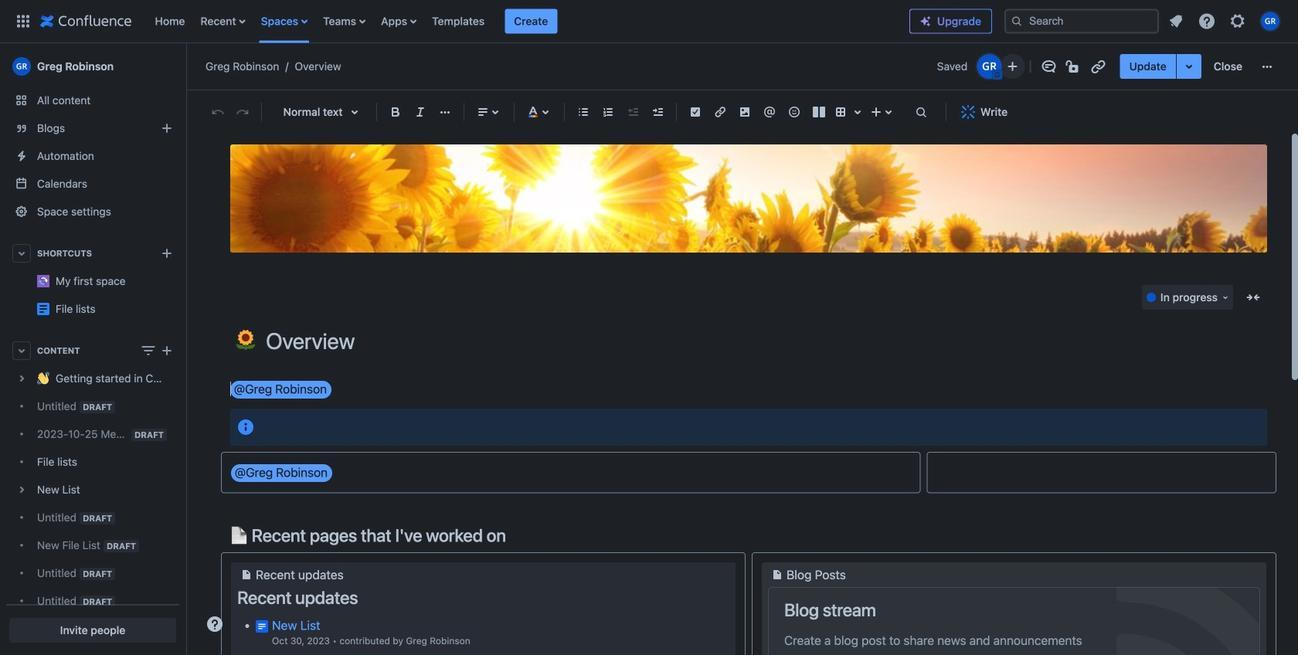 Task type: describe. For each thing, give the bounding box(es) containing it.
appswitcher icon image
[[14, 12, 32, 31]]

blog posts image
[[768, 566, 787, 584]]

list item inside global element
[[505, 9, 558, 34]]

list for the premium icon
[[1163, 7, 1289, 35]]

create a blog image
[[158, 119, 176, 138]]

link ⌘k image
[[711, 103, 730, 121]]

copy link image
[[1089, 57, 1108, 76]]

more formatting image
[[436, 103, 454, 121]]

align left image
[[474, 103, 492, 121]]

table size image
[[849, 103, 867, 121]]

add image, video, or file image
[[736, 103, 754, 121]]

comment icon image
[[1040, 57, 1059, 76]]

invite to edit image
[[1004, 57, 1022, 76]]

global element
[[9, 0, 910, 43]]

adjust update settings image
[[1180, 57, 1199, 76]]

create a page image
[[158, 342, 176, 360]]

panel info image
[[237, 418, 255, 437]]

add shortcut image
[[158, 244, 176, 263]]

list formating group
[[571, 100, 670, 124]]

file lists image
[[37, 303, 49, 315]]

find and replace image
[[912, 103, 931, 121]]

collapse sidebar image
[[169, 51, 203, 82]]

:sunflower: image
[[236, 330, 256, 350]]

Main content area, start typing to enter text. text field
[[221, 379, 1277, 655]]

layouts image
[[810, 103, 829, 121]]

numbered list ⌘⇧7 image
[[599, 103, 618, 121]]

indent tab image
[[649, 103, 667, 121]]

Give this page a title text field
[[266, 329, 1268, 354]]

table ⇧⌥t image
[[832, 103, 850, 121]]

emoji : image
[[785, 103, 804, 121]]

premium image
[[920, 15, 932, 27]]

bullet list ⌘⇧8 image
[[574, 103, 593, 121]]

Search field
[[1005, 9, 1159, 34]]

search image
[[1011, 15, 1023, 27]]

recent updates image
[[237, 566, 256, 584]]

tree inside space "element"
[[6, 365, 179, 655]]

italic ⌘i image
[[411, 103, 430, 121]]

settings icon image
[[1229, 12, 1248, 31]]



Task type: locate. For each thing, give the bounding box(es) containing it.
make page fixed-width image
[[1244, 288, 1263, 307]]

list item
[[505, 9, 558, 34]]

group
[[1120, 54, 1252, 79]]

help icon image
[[1198, 12, 1217, 31]]

confluence image
[[40, 12, 132, 31], [40, 12, 132, 31]]

1 horizontal spatial list
[[1163, 7, 1289, 35]]

change view image
[[139, 342, 158, 360]]

0 horizontal spatial list
[[147, 0, 910, 43]]

list for appswitcher icon
[[147, 0, 910, 43]]

action item [] image
[[686, 103, 705, 121]]

notification icon image
[[1167, 12, 1186, 31]]

list
[[147, 0, 910, 43], [1163, 7, 1289, 35]]

None search field
[[1005, 9, 1159, 34]]

text formatting group
[[383, 100, 458, 124]]

no restrictions image
[[1065, 57, 1083, 76]]

space element
[[0, 43, 186, 655]]

tree
[[6, 365, 179, 655]]

bold ⌘b image
[[386, 103, 405, 121]]

banner
[[0, 0, 1299, 43]]

mention @ image
[[761, 103, 779, 121]]

:sunflower: image
[[236, 330, 256, 350]]

more image
[[1258, 57, 1277, 76]]



Task type: vqa. For each thing, say whether or not it's contained in the screenshot.
Tree at bottom
yes



